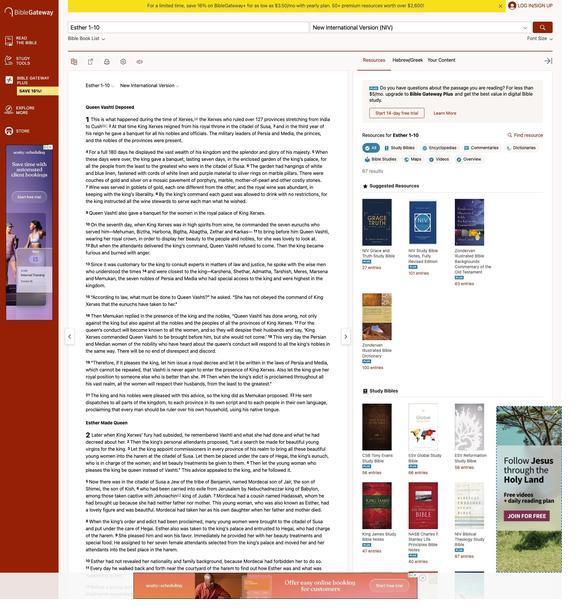Task type: describe. For each thing, give the bounding box(es) containing it.
esv global study bible image
[[409, 404, 438, 451]]

esv reformation study bible image
[[455, 404, 484, 451]]

niv case for christ study bible image
[[362, 572, 392, 600]]

nasb charles f. stanley life principles bible notes image
[[409, 483, 438, 530]]

job 1 image
[[345, 334, 347, 340]]

1 vertical spatial advertisement element
[[134, 573, 418, 600]]

close sidebar image
[[544, 56, 553, 66]]

zondervan illustrated bible dictionary image
[[362, 294, 392, 341]]

niv first-century study bible image
[[455, 572, 484, 600]]

zondervan illustrated bible backgrounds commentary of the old testament image
[[455, 199, 484, 246]]

king james study bible notes image
[[362, 483, 392, 530]]

csb tony evans study bible image
[[362, 404, 392, 451]]



Task type: locate. For each thing, give the bounding box(es) containing it.
advertisement element
[[6, 145, 53, 321], [134, 573, 418, 600]]

None search field
[[68, 22, 553, 33]]

0 horizontal spatial advertisement element
[[6, 145, 53, 321]]

niv cultural backgrounds study bible image
[[409, 572, 438, 600]]

search image
[[539, 24, 546, 31]]

niv grace and truth study bible image
[[362, 199, 392, 246]]

0 vertical spatial advertisement element
[[6, 145, 53, 321]]

user notice alert
[[59, 0, 562, 12]]

niv study bible notes, fully revised edition image
[[409, 199, 438, 246]]

niv biblical theology study bible image
[[455, 483, 484, 530]]

Quick Search text field
[[68, 22, 309, 33]]

listen to esther 1-10 image
[[137, 59, 143, 64]]

1 horizontal spatial advertisement element
[[134, 573, 418, 600]]

nehemiah 13 image
[[69, 334, 71, 340]]



Task type: vqa. For each thing, say whether or not it's contained in the screenshot.
fourth homepage block image from right
no



